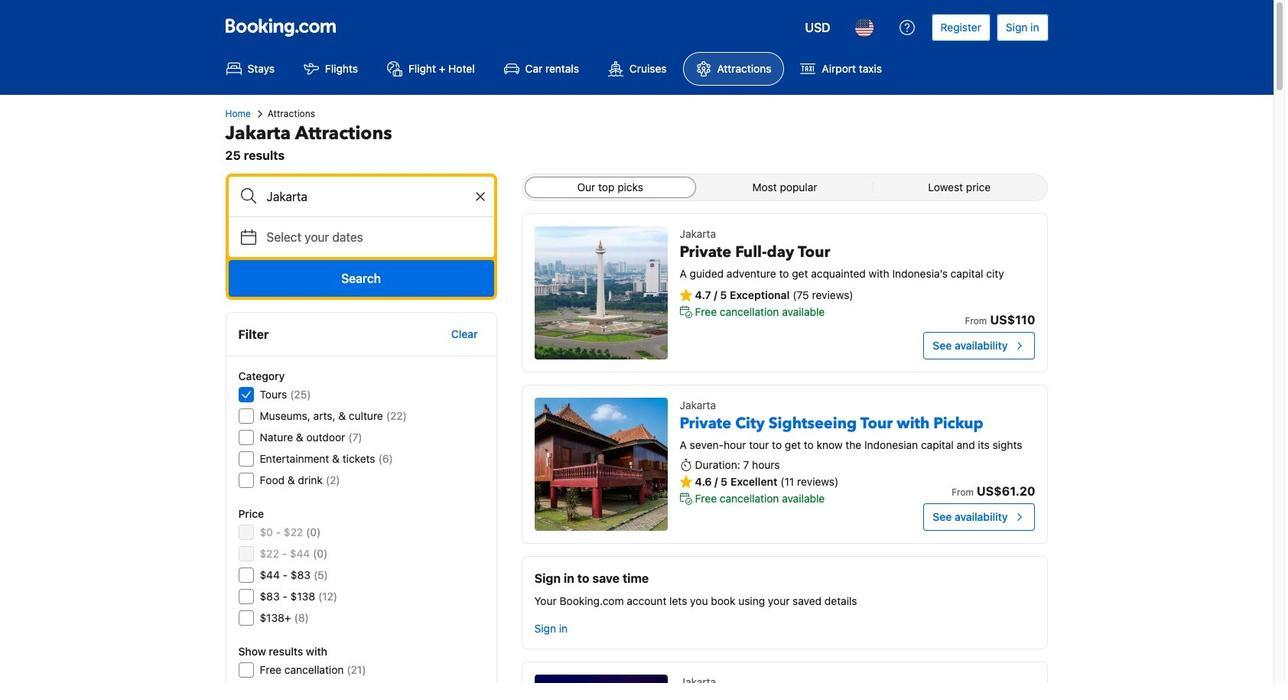 Task type: describe. For each thing, give the bounding box(es) containing it.
Where are you going? search field
[[228, 177, 494, 217]]



Task type: locate. For each thing, give the bounding box(es) containing it.
jakarta night tour : enjoyable night time in jakarta (hotel pick-up) image
[[535, 675, 668, 683]]

private city sightseeing tour with pickup image
[[535, 398, 668, 531]]

booking.com image
[[225, 18, 336, 37]]

private full-day tour image
[[535, 227, 668, 360]]



Task type: vqa. For each thing, say whether or not it's contained in the screenshot.
Private Full-day Tour image
yes



